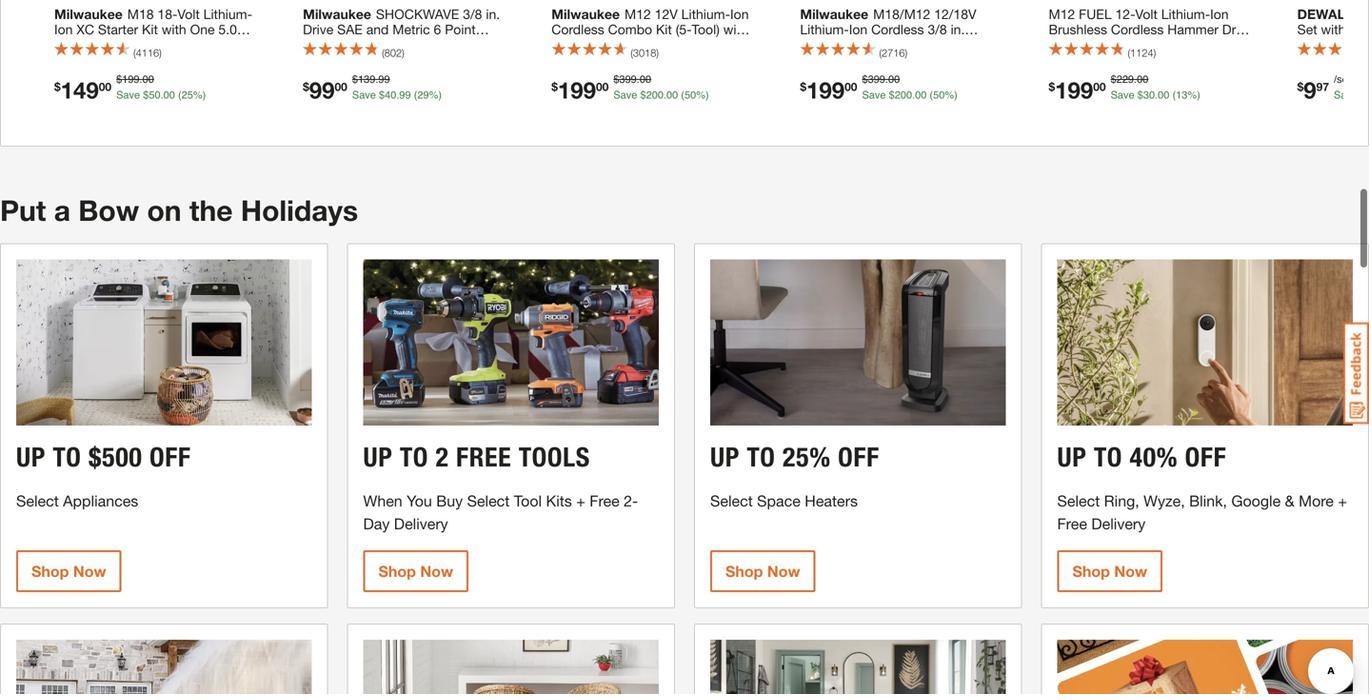 Task type: locate. For each thing, give the bounding box(es) containing it.
cordless
[[552, 22, 604, 37], [1111, 22, 1164, 37]]

2 m12 from the left
[[1049, 6, 1075, 22]]

shockwave 3/8 in. drive sae and metric 6 point impact socket set (43-piece)
[[303, 6, 500, 52]]

399 down ( 3018 )
[[619, 73, 637, 85]]

shop now down the day
[[378, 562, 453, 580]]

%) for piece)
[[429, 89, 442, 101]]

shop now for 25%
[[726, 562, 800, 580]]

0 horizontal spatial 50
[[149, 89, 161, 101]]

%) down the milwaukee link
[[945, 89, 958, 101]]

save for ( 2716 )
[[862, 89, 886, 101]]

save
[[116, 89, 140, 101], [352, 89, 376, 101], [613, 89, 637, 101], [862, 89, 886, 101], [1111, 89, 1135, 101], [1334, 89, 1358, 101]]

free inside select ring, wyze, blink, google & more + free delivery
[[1057, 515, 1087, 533]]

+ right kits
[[576, 492, 585, 510]]

1 horizontal spatial cordless
[[1111, 22, 1164, 37]]

shockwave
[[376, 6, 459, 22]]

lithium- right 12v
[[681, 6, 730, 22]]

put a bow on the holidays
[[0, 193, 358, 227]]

2 horizontal spatial lithium-
[[1161, 6, 1210, 22]]

save inside $ 199 00 $ 229 . 00 save $ 30 . 00 ( 13 %)
[[1111, 89, 1135, 101]]

1 399 from the left
[[619, 73, 637, 85]]

2 shop from the left
[[378, 562, 416, 580]]

3 shop now from the left
[[726, 562, 800, 580]]

199 for ( 2716 )
[[806, 76, 845, 103]]

1 vertical spatial free
[[1057, 515, 1087, 533]]

149
[[61, 76, 99, 103]]

m18
[[127, 6, 154, 22]]

1 horizontal spatial combo
[[1159, 37, 1203, 52]]

0 horizontal spatial 399
[[619, 73, 637, 85]]

impact down fuel
[[1075, 37, 1116, 52]]

delivery inside when you buy select tool kits + free 2- day delivery
[[394, 515, 448, 533]]

up left 40% at right bottom
[[1057, 441, 1087, 473]]

lithium- inside m12 12v lithium-ion cordless combo kit (5-tool) with two 1.5 ah batteries, charger and tool bag
[[681, 6, 730, 22]]

1 horizontal spatial charger
[[682, 37, 729, 52]]

2716
[[882, 47, 905, 59]]

kit left (5-
[[656, 22, 672, 37]]

99 up 40
[[378, 73, 390, 85]]

802
[[384, 47, 402, 59]]

1 delivery from the left
[[394, 515, 448, 533]]

save down 139
[[352, 89, 376, 101]]

combo inside m12 fuel 12-volt lithium-ion brushless cordless hammer drill and impact driver combo kit w/2 batteries and bag (2-tool)
[[1159, 37, 1203, 52]]

2 up from the left
[[363, 441, 393, 473]]

1 horizontal spatial volt
[[1135, 6, 1158, 22]]

0 horizontal spatial +
[[576, 492, 585, 510]]

volt right m18
[[178, 6, 200, 22]]

1 lithium- from the left
[[203, 6, 252, 22]]

shop now
[[31, 562, 106, 580], [378, 562, 453, 580], [726, 562, 800, 580], [1073, 562, 1147, 580]]

+
[[576, 492, 585, 510], [1338, 492, 1347, 510]]

0 horizontal spatial bag
[[606, 52, 630, 68]]

2 impact from the left
[[1075, 37, 1116, 52]]

1 horizontal spatial 200
[[895, 89, 912, 101]]

shop now down space
[[726, 562, 800, 580]]

3 up from the left
[[710, 441, 740, 473]]

4 shop now from the left
[[1073, 562, 1147, 580]]

shop for up to $500 off
[[31, 562, 69, 580]]

brushless
[[1049, 22, 1107, 37]]

2 200 from the left
[[895, 89, 912, 101]]

to left '25%'
[[747, 441, 776, 473]]

socket
[[348, 37, 390, 52]]

m12 inside m12 fuel 12-volt lithium-ion brushless cordless hammer drill and impact driver combo kit w/2 batteries and bag (2-tool)
[[1049, 6, 1075, 22]]

shop now link for 2
[[363, 550, 468, 592]]

(
[[133, 47, 136, 59], [382, 47, 384, 59], [631, 47, 633, 59], [879, 47, 882, 59], [1128, 47, 1130, 59], [178, 89, 181, 101], [414, 89, 417, 101], [681, 89, 685, 101], [930, 89, 933, 101], [1172, 89, 1176, 101]]

00
[[142, 73, 154, 85], [640, 73, 651, 85], [888, 73, 900, 85], [1137, 73, 1149, 85], [99, 80, 111, 93], [335, 80, 347, 93], [596, 80, 609, 93], [845, 80, 857, 93], [1093, 80, 1106, 93], [163, 89, 175, 101], [666, 89, 678, 101], [915, 89, 927, 101], [1158, 89, 1170, 101]]

1 now from the left
[[73, 562, 106, 580]]

4 shop from the left
[[1073, 562, 1110, 580]]

%) inside $ 99 00 $ 139 . 99 save $ 40 . 99 ( 29 %)
[[429, 89, 442, 101]]

1 horizontal spatial bag
[[1132, 52, 1156, 68]]

milwaukee for 99
[[303, 6, 371, 22]]

200
[[646, 89, 664, 101], [895, 89, 912, 101]]

3 ) from the left
[[656, 47, 659, 59]]

combo up 3018
[[608, 22, 652, 37]]

3 shop from the left
[[726, 562, 763, 580]]

kit inside m18 18-volt lithium- ion xc starter kit with one 5.0ah battery and charger
[[142, 22, 158, 37]]

up for up to $500 off
[[16, 441, 46, 473]]

0 horizontal spatial m12
[[625, 6, 651, 22]]

1 shop from the left
[[31, 562, 69, 580]]

3 50 from the left
[[933, 89, 945, 101]]

0 horizontal spatial cordless
[[552, 22, 604, 37]]

50 for ( 3018 )
[[685, 89, 696, 101]]

1 horizontal spatial with
[[723, 22, 748, 37]]

charger down m18
[[127, 37, 175, 52]]

1 shop now link from the left
[[16, 550, 121, 592]]

select
[[16, 492, 59, 510], [467, 492, 510, 510], [710, 492, 753, 510], [1057, 492, 1100, 510]]

2 lithium- from the left
[[681, 6, 730, 22]]

save down '/set' on the top
[[1334, 89, 1358, 101]]

delivery inside select ring, wyze, blink, google & more + free delivery
[[1091, 515, 1146, 533]]

1 horizontal spatial impact
[[1075, 37, 1116, 52]]

now for 2
[[420, 562, 453, 580]]

to for $500
[[53, 441, 81, 473]]

3 select from the left
[[710, 492, 753, 510]]

1 shop now from the left
[[31, 562, 106, 580]]

0 horizontal spatial kit
[[142, 22, 158, 37]]

blink,
[[1189, 492, 1227, 510]]

ion inside m12 12v lithium-ion cordless combo kit (5-tool) with two 1.5 ah batteries, charger and tool bag
[[730, 6, 749, 22]]

1 horizontal spatial tool
[[578, 52, 602, 68]]

1 m12 from the left
[[625, 6, 651, 22]]

image for update your bath image
[[710, 640, 1006, 694]]

to for 2
[[400, 441, 428, 473]]

3 off from the left
[[1185, 441, 1227, 473]]

2 horizontal spatial off
[[1185, 441, 1227, 473]]

save down 229
[[1111, 89, 1135, 101]]

m12 for kit
[[625, 6, 651, 22]]

shop down the day
[[378, 562, 416, 580]]

select left space
[[710, 492, 753, 510]]

kit inside m12 fuel 12-volt lithium-ion brushless cordless hammer drill and impact driver combo kit w/2 batteries and bag (2-tool)
[[1207, 37, 1223, 52]]

0 vertical spatial free
[[590, 492, 620, 510]]

$ 199 00 $ 399 . 00 save $ 200 . 00 ( 50 %) down 3018
[[552, 73, 709, 103]]

( 4116 )
[[133, 47, 162, 59]]

volt inside m12 fuel 12-volt lithium-ion brushless cordless hammer drill and impact driver combo kit w/2 batteries and bag (2-tool)
[[1135, 6, 1158, 22]]

99 left 139
[[309, 76, 335, 103]]

50
[[149, 89, 161, 101], [685, 89, 696, 101], [933, 89, 945, 101]]

50 down (5-
[[685, 89, 696, 101]]

399 for ( 2716 )
[[868, 73, 885, 85]]

%) down one
[[193, 89, 206, 101]]

1 off from the left
[[149, 441, 191, 473]]

off
[[149, 441, 191, 473], [838, 441, 880, 473], [1185, 441, 1227, 473]]

0 horizontal spatial 200
[[646, 89, 664, 101]]

drive
[[303, 22, 333, 37]]

399
[[619, 73, 637, 85], [868, 73, 885, 85]]

lithium- inside m18 18-volt lithium- ion xc starter kit with one 5.0ah battery and charger
[[203, 6, 252, 22]]

delivery down you
[[394, 515, 448, 533]]

a
[[54, 193, 70, 227]]

up up select appliances at bottom left
[[16, 441, 46, 473]]

0 horizontal spatial tool)
[[692, 22, 720, 37]]

(43-
[[417, 37, 440, 52]]

2 horizontal spatial ion
[[1210, 6, 1229, 22]]

shop now down ring,
[[1073, 562, 1147, 580]]

4 to from the left
[[1094, 441, 1123, 473]]

1 horizontal spatial ion
[[730, 6, 749, 22]]

with right (5-
[[723, 22, 748, 37]]

charger right batteries,
[[682, 37, 729, 52]]

1 vertical spatial tool
[[514, 492, 542, 510]]

1 horizontal spatial m12
[[1049, 6, 1075, 22]]

impact
[[303, 37, 344, 52], [1075, 37, 1116, 52]]

volt up driver
[[1135, 6, 1158, 22]]

select space heaters
[[710, 492, 858, 510]]

3 shop now link from the left
[[710, 550, 816, 592]]

3 %) from the left
[[696, 89, 709, 101]]

shop down select appliances at bottom left
[[31, 562, 69, 580]]

off for up to $500 off
[[149, 441, 191, 473]]

%) down m12 12v lithium-ion cordless combo kit (5-tool) with two 1.5 ah batteries, charger and tool bag
[[696, 89, 709, 101]]

and inside m12 12v lithium-ion cordless combo kit (5-tool) with two 1.5 ah batteries, charger and tool bag
[[552, 52, 574, 68]]

off right $500
[[149, 441, 191, 473]]

0 horizontal spatial free
[[590, 492, 620, 510]]

( inside $ 99 00 $ 139 . 99 save $ 40 . 99 ( 29 %)
[[414, 89, 417, 101]]

shop now link
[[16, 550, 121, 592], [363, 550, 468, 592], [710, 550, 816, 592], [1057, 550, 1163, 592]]

2 shop now from the left
[[378, 562, 453, 580]]

2 with from the left
[[723, 22, 748, 37]]

0 horizontal spatial charger
[[127, 37, 175, 52]]

1 volt from the left
[[178, 6, 200, 22]]

(5-
[[676, 22, 692, 37]]

1 save from the left
[[116, 89, 140, 101]]

1 horizontal spatial 50
[[685, 89, 696, 101]]

shop now for 40%
[[1073, 562, 1147, 580]]

2 now from the left
[[420, 562, 453, 580]]

1 impact from the left
[[303, 37, 344, 52]]

$ 199 00 $ 399 . 00 save $ 200 . 00 ( 50 %) down 2716
[[800, 73, 958, 103]]

now for 40%
[[1114, 562, 1147, 580]]

3 to from the left
[[747, 441, 776, 473]]

3018
[[633, 47, 656, 59]]

1 vertical spatial tool)
[[1175, 52, 1203, 68]]

4116
[[136, 47, 159, 59]]

0 vertical spatial tool)
[[692, 22, 720, 37]]

when you buy select tool kits + free 2- day delivery
[[363, 492, 638, 533]]

shop down ring,
[[1073, 562, 1110, 580]]

2 milwaukee from the left
[[303, 6, 371, 22]]

the
[[189, 193, 233, 227]]

put
[[0, 193, 46, 227]]

1 horizontal spatial kit
[[656, 22, 672, 37]]

2 + from the left
[[1338, 492, 1347, 510]]

+ inside when you buy select tool kits + free 2- day delivery
[[576, 492, 585, 510]]

1 ) from the left
[[159, 47, 162, 59]]

select left ring,
[[1057, 492, 1100, 510]]

shop now link down space
[[710, 550, 816, 592]]

1 %) from the left
[[193, 89, 206, 101]]

2 50 from the left
[[685, 89, 696, 101]]

1 to from the left
[[53, 441, 81, 473]]

4 save from the left
[[862, 89, 886, 101]]

shop for up to 40% off
[[1073, 562, 1110, 580]]

lithium- up (2-
[[1161, 6, 1210, 22]]

shop now link down the day
[[363, 550, 468, 592]]

1 $ 199 00 $ 399 . 00 save $ 200 . 00 ( 50 %) from the left
[[552, 73, 709, 103]]

6 save from the left
[[1334, 89, 1358, 101]]

%) inside $ 199 00 $ 229 . 00 save $ 30 . 00 ( 13 %)
[[1188, 89, 1200, 101]]

1 horizontal spatial 399
[[868, 73, 885, 85]]

3 milwaukee from the left
[[552, 6, 620, 22]]

1 horizontal spatial free
[[1057, 515, 1087, 533]]

bag inside m12 fuel 12-volt lithium-ion brushless cordless hammer drill and impact driver combo kit w/2 batteries and bag (2-tool)
[[1132, 52, 1156, 68]]

3 save from the left
[[613, 89, 637, 101]]

3 now from the left
[[767, 562, 800, 580]]

combo right the ( 1124 ) at the right top
[[1159, 37, 1203, 52]]

one
[[190, 22, 215, 37]]

50 inside $ 149 00 $ 199 . 00 save $ 50 . 00 ( 25 %)
[[149, 89, 161, 101]]

2 horizontal spatial kit
[[1207, 37, 1223, 52]]

shop now for $500
[[31, 562, 106, 580]]

4 now from the left
[[1114, 562, 1147, 580]]

bag inside m12 12v lithium-ion cordless combo kit (5-tool) with two 1.5 ah batteries, charger and tool bag
[[606, 52, 630, 68]]

now down ring,
[[1114, 562, 1147, 580]]

kit up ( 4116 ) at top
[[142, 22, 158, 37]]

shop now down select appliances at bottom left
[[31, 562, 106, 580]]

1 + from the left
[[576, 492, 585, 510]]

m12 left fuel
[[1049, 6, 1075, 22]]

save inside $ 99 00 $ 139 . 99 save $ 40 . 99 ( 29 %)
[[352, 89, 376, 101]]

shop down space
[[726, 562, 763, 580]]

in.
[[486, 6, 500, 22]]

2 bag from the left
[[1132, 52, 1156, 68]]

2 ) from the left
[[402, 47, 404, 59]]

off up the heaters
[[838, 441, 880, 473]]

200 down 3018
[[646, 89, 664, 101]]

m12 for brushless
[[1049, 6, 1075, 22]]

select right buy
[[467, 492, 510, 510]]

1 with from the left
[[162, 22, 186, 37]]

up up select space heaters
[[710, 441, 740, 473]]

metric
[[392, 22, 430, 37]]

delivery
[[394, 515, 448, 533], [1091, 515, 1146, 533]]

to left 40% at right bottom
[[1094, 441, 1123, 473]]

1 up from the left
[[16, 441, 46, 473]]

now down buy
[[420, 562, 453, 580]]

1 bag from the left
[[606, 52, 630, 68]]

image for up to 2 free tools image
[[363, 259, 659, 426]]

feedback link image
[[1343, 322, 1369, 425]]

free inside when you buy select tool kits + free 2- day delivery
[[590, 492, 620, 510]]

w/2
[[1226, 37, 1248, 52]]

now
[[73, 562, 106, 580], [420, 562, 453, 580], [767, 562, 800, 580], [1114, 562, 1147, 580]]

30
[[1143, 89, 1155, 101]]

4 select from the left
[[1057, 492, 1100, 510]]

m12
[[625, 6, 651, 22], [1049, 6, 1075, 22]]

$ 99 00 $ 139 . 99 save $ 40 . 99 ( 29 %)
[[303, 73, 442, 103]]

2 to from the left
[[400, 441, 428, 473]]

%) inside $ 149 00 $ 199 . 00 save $ 50 . 00 ( 25 %)
[[193, 89, 206, 101]]

select ring, wyze, blink, google & more + free delivery
[[1057, 492, 1347, 533]]

1 horizontal spatial tool)
[[1175, 52, 1203, 68]]

select for up to 25% off
[[710, 492, 753, 510]]

1124
[[1130, 47, 1154, 59]]

0 horizontal spatial tool
[[514, 492, 542, 510]]

50 left '25'
[[149, 89, 161, 101]]

image for up to 40% off image
[[1057, 259, 1353, 426]]

99
[[378, 73, 390, 85], [309, 76, 335, 103], [399, 89, 411, 101]]

shop now link down select appliances at bottom left
[[16, 550, 121, 592]]

to up select appliances at bottom left
[[53, 441, 81, 473]]

point
[[445, 22, 476, 37]]

and
[[366, 22, 389, 37], [101, 37, 123, 52], [1049, 37, 1071, 52], [552, 52, 574, 68], [1106, 52, 1128, 68]]

2 charger from the left
[[682, 37, 729, 52]]

1 horizontal spatial off
[[838, 441, 880, 473]]

.
[[140, 73, 142, 85], [375, 73, 378, 85], [637, 73, 640, 85], [885, 73, 888, 85], [1134, 73, 1137, 85], [161, 89, 163, 101], [396, 89, 399, 101], [664, 89, 666, 101], [912, 89, 915, 101], [1155, 89, 1158, 101]]

free
[[590, 492, 620, 510], [1057, 515, 1087, 533]]

select left appliances
[[16, 492, 59, 510]]

40
[[385, 89, 396, 101]]

1 horizontal spatial lithium-
[[681, 6, 730, 22]]

hammer
[[1167, 22, 1219, 37]]

milwaukee
[[54, 6, 123, 22], [303, 6, 371, 22], [552, 6, 620, 22], [800, 6, 868, 22]]

m12 left 12v
[[625, 6, 651, 22]]

ion left xc
[[54, 22, 73, 37]]

199 inside $ 199 00 $ 229 . 00 save $ 30 . 00 ( 13 %)
[[1055, 76, 1093, 103]]

kit left w/2
[[1207, 37, 1223, 52]]

off for up to 25% off
[[838, 441, 880, 473]]

0 horizontal spatial combo
[[608, 22, 652, 37]]

2 off from the left
[[838, 441, 880, 473]]

ion right (5-
[[730, 6, 749, 22]]

save down 4116 at the top of the page
[[116, 89, 140, 101]]

1 horizontal spatial +
[[1338, 492, 1347, 510]]

2 volt from the left
[[1135, 6, 1158, 22]]

tool) down hammer
[[1175, 52, 1203, 68]]

google
[[1231, 492, 1281, 510]]

free
[[456, 441, 512, 473]]

lithium- right 18-
[[203, 6, 252, 22]]

%) right 40
[[429, 89, 442, 101]]

delivery down ring,
[[1091, 515, 1146, 533]]

) for metric
[[402, 47, 404, 59]]

1 horizontal spatial $ 199 00 $ 399 . 00 save $ 200 . 00 ( 50 %)
[[800, 73, 958, 103]]

99 right 40
[[399, 89, 411, 101]]

off up "blink,"
[[1185, 441, 1227, 473]]

to left the 2
[[400, 441, 428, 473]]

199
[[122, 73, 140, 85], [558, 76, 596, 103], [806, 76, 845, 103], [1055, 76, 1093, 103]]

up up when at the bottom left
[[363, 441, 393, 473]]

1 cordless from the left
[[552, 22, 604, 37]]

200 down 2716
[[895, 89, 912, 101]]

image for up to $500 off image
[[16, 259, 312, 426]]

5 %) from the left
[[1188, 89, 1200, 101]]

bag
[[606, 52, 630, 68], [1132, 52, 1156, 68]]

combo
[[608, 22, 652, 37], [1159, 37, 1203, 52]]

0 horizontal spatial with
[[162, 22, 186, 37]]

save down ( 3018 )
[[613, 89, 637, 101]]

1 horizontal spatial 99
[[378, 73, 390, 85]]

buy
[[436, 492, 463, 510]]

2 %) from the left
[[429, 89, 442, 101]]

29
[[417, 89, 429, 101]]

0 horizontal spatial impact
[[303, 37, 344, 52]]

4 up from the left
[[1057, 441, 1087, 473]]

1 select from the left
[[16, 492, 59, 510]]

2 horizontal spatial 99
[[399, 89, 411, 101]]

now down appliances
[[73, 562, 106, 580]]

0 vertical spatial tool
[[578, 52, 602, 68]]

1 charger from the left
[[127, 37, 175, 52]]

4 shop now link from the left
[[1057, 550, 1163, 592]]

0 horizontal spatial lithium-
[[203, 6, 252, 22]]

2 399 from the left
[[868, 73, 885, 85]]

+ right more
[[1338, 492, 1347, 510]]

tool
[[578, 52, 602, 68], [514, 492, 542, 510]]

50 down the milwaukee link
[[933, 89, 945, 101]]

tool right two at the top of the page
[[578, 52, 602, 68]]

0 horizontal spatial $ 199 00 $ 399 . 00 save $ 200 . 00 ( 50 %)
[[552, 73, 709, 103]]

tool left kits
[[514, 492, 542, 510]]

save inside $ 149 00 $ 199 . 00 save $ 50 . 00 ( 25 %)
[[116, 89, 140, 101]]

2 cordless from the left
[[1111, 22, 1164, 37]]

tool inside m12 12v lithium-ion cordless combo kit (5-tool) with two 1.5 ah batteries, charger and tool bag
[[578, 52, 602, 68]]

2 delivery from the left
[[1091, 515, 1146, 533]]

with left one
[[162, 22, 186, 37]]

tool) right 12v
[[692, 22, 720, 37]]

impact left socket
[[303, 37, 344, 52]]

save for ( 4116 )
[[116, 89, 140, 101]]

0 horizontal spatial delivery
[[394, 515, 448, 533]]

%) right 30
[[1188, 89, 1200, 101]]

0 horizontal spatial off
[[149, 441, 191, 473]]

0 horizontal spatial volt
[[178, 6, 200, 22]]

now down select space heaters
[[767, 562, 800, 580]]

2 horizontal spatial 50
[[933, 89, 945, 101]]

4 %) from the left
[[945, 89, 958, 101]]

399 down 2716
[[868, 73, 885, 85]]

(2-
[[1159, 52, 1175, 68]]

0 horizontal spatial ion
[[54, 22, 73, 37]]

shop now link down ring,
[[1057, 550, 1163, 592]]

m12 inside m12 12v lithium-ion cordless combo kit (5-tool) with two 1.5 ah batteries, charger and tool bag
[[625, 6, 651, 22]]

save down 2716
[[862, 89, 886, 101]]

ion inside m18 18-volt lithium- ion xc starter kit with one 5.0ah battery and charger
[[54, 22, 73, 37]]

1 milwaukee from the left
[[54, 6, 123, 22]]

with inside m12 12v lithium-ion cordless combo kit (5-tool) with two 1.5 ah batteries, charger and tool bag
[[723, 22, 748, 37]]

2 shop now link from the left
[[363, 550, 468, 592]]

2 $ 199 00 $ 399 . 00 save $ 200 . 00 ( 50 %) from the left
[[800, 73, 958, 103]]

image for up to 25% off image
[[710, 259, 1006, 426]]

tool)
[[692, 22, 720, 37], [1175, 52, 1203, 68]]

volt
[[178, 6, 200, 22], [1135, 6, 1158, 22]]

5 save from the left
[[1111, 89, 1135, 101]]

lithium- inside m12 fuel 12-volt lithium-ion brushless cordless hammer drill and impact driver combo kit w/2 batteries and bag (2-tool)
[[1161, 6, 1210, 22]]

2 save from the left
[[352, 89, 376, 101]]

2 select from the left
[[467, 492, 510, 510]]

1 50 from the left
[[149, 89, 161, 101]]

ion up w/2
[[1210, 6, 1229, 22]]

cordless inside m12 12v lithium-ion cordless combo kit (5-tool) with two 1.5 ah batteries, charger and tool bag
[[552, 22, 604, 37]]

1 200 from the left
[[646, 89, 664, 101]]

select inside select ring, wyze, blink, google & more + free delivery
[[1057, 492, 1100, 510]]

1 horizontal spatial delivery
[[1091, 515, 1146, 533]]

shop now link for 40%
[[1057, 550, 1163, 592]]

3 lithium- from the left
[[1161, 6, 1210, 22]]

199 for ( 1124 )
[[1055, 76, 1093, 103]]



Task type: vqa. For each thing, say whether or not it's contained in the screenshot.


Task type: describe. For each thing, give the bounding box(es) containing it.
$ 149 00 $ 199 . 00 save $ 50 . 00 ( 25 %)
[[54, 73, 206, 103]]

199 for ( 3018 )
[[558, 76, 596, 103]]

shop now link for $500
[[16, 550, 121, 592]]

50 for ( 2716 )
[[933, 89, 945, 101]]

space
[[757, 492, 801, 510]]

save for ( 802 )
[[352, 89, 376, 101]]

25%
[[783, 441, 831, 473]]

1.5
[[579, 37, 598, 52]]

select inside when you buy select tool kits + free 2- day delivery
[[467, 492, 510, 510]]

( 3018 )
[[631, 47, 659, 59]]

batteries,
[[621, 37, 678, 52]]

milwaukee for 149
[[54, 6, 123, 22]]

shop now link for 25%
[[710, 550, 816, 592]]

you
[[407, 492, 432, 510]]

139
[[358, 73, 375, 85]]

save inside $ 9 97 /set save
[[1334, 89, 1358, 101]]

( inside $ 199 00 $ 229 . 00 save $ 30 . 00 ( 13 %)
[[1172, 89, 1176, 101]]

4 ) from the left
[[905, 47, 908, 59]]

25
[[181, 89, 193, 101]]

$ 9 97 /set save
[[1297, 73, 1358, 103]]

$ 199 00 $ 399 . 00 save $ 200 . 00 ( 50 %) for ( 3018 )
[[552, 73, 709, 103]]

up to $500 off
[[16, 441, 191, 473]]

ion inside m12 fuel 12-volt lithium-ion brushless cordless hammer drill and impact driver combo kit w/2 batteries and bag (2-tool)
[[1210, 6, 1229, 22]]

off for up to 40% off
[[1185, 441, 1227, 473]]

199 inside $ 149 00 $ 199 . 00 save $ 50 . 00 ( 25 %)
[[122, 73, 140, 85]]

$500
[[89, 441, 142, 473]]

tools
[[519, 441, 590, 473]]

appliances
[[63, 492, 138, 510]]

heaters
[[805, 492, 858, 510]]

) for kit
[[656, 47, 659, 59]]

bow
[[78, 193, 139, 227]]

image for up to 35% off image
[[363, 640, 659, 694]]

up for up to 2 free tools
[[363, 441, 393, 473]]

229
[[1117, 73, 1134, 85]]

sae
[[337, 22, 363, 37]]

impact inside m12 fuel 12-volt lithium-ion brushless cordless hammer drill and impact driver combo kit w/2 batteries and bag (2-tool)
[[1075, 37, 1116, 52]]

ah
[[601, 37, 617, 52]]

volt inside m18 18-volt lithium- ion xc starter kit with one 5.0ah battery and charger
[[178, 6, 200, 22]]

$ 199 00 $ 229 . 00 save $ 30 . 00 ( 13 %)
[[1049, 73, 1200, 103]]

up to 25% off
[[710, 441, 880, 473]]

399 for ( 3018 )
[[619, 73, 637, 85]]

select appliances
[[16, 492, 138, 510]]

battery
[[54, 37, 97, 52]]

now for 25%
[[767, 562, 800, 580]]

to for 40%
[[1094, 441, 1123, 473]]

charger inside m12 12v lithium-ion cordless combo kit (5-tool) with two 1.5 ah batteries, charger and tool bag
[[682, 37, 729, 52]]

and inside m18 18-volt lithium- ion xc starter kit with one 5.0ah battery and charger
[[101, 37, 123, 52]]

2
[[436, 441, 449, 473]]

12-
[[1115, 6, 1135, 22]]

2-
[[624, 492, 638, 510]]

m12 fuel 12-volt lithium-ion brushless cordless hammer drill and impact driver combo kit w/2 batteries and bag (2-tool)
[[1049, 6, 1248, 68]]

shop for up to 25% off
[[726, 562, 763, 580]]

up for up to 40% off
[[1057, 441, 1087, 473]]

kit inside m12 12v lithium-ion cordless combo kit (5-tool) with two 1.5 ah batteries, charger and tool bag
[[656, 22, 672, 37]]

starter
[[98, 22, 138, 37]]

( inside $ 149 00 $ 199 . 00 save $ 50 . 00 ( 25 %)
[[178, 89, 181, 101]]

+ inside select ring, wyze, blink, google & more + free delivery
[[1338, 492, 1347, 510]]

97
[[1316, 80, 1329, 93]]

on
[[147, 193, 181, 227]]

now for $500
[[73, 562, 106, 580]]

shop now for 2
[[378, 562, 453, 580]]

) for starter
[[159, 47, 162, 59]]

set
[[393, 37, 413, 52]]

3/8
[[463, 6, 482, 22]]

/set
[[1334, 73, 1351, 85]]

when
[[363, 492, 402, 510]]

tool inside when you buy select tool kits + free 2- day delivery
[[514, 492, 542, 510]]

up for up to 25% off
[[710, 441, 740, 473]]

tool) inside m12 12v lithium-ion cordless combo kit (5-tool) with two 1.5 ah batteries, charger and tool bag
[[692, 22, 720, 37]]

wyze,
[[1144, 492, 1185, 510]]

( 2716 )
[[879, 47, 908, 59]]

$ 199 00 $ 399 . 00 save $ 200 . 00 ( 50 %) for ( 2716 )
[[800, 73, 958, 103]]

&
[[1285, 492, 1295, 510]]

kits
[[546, 492, 572, 510]]

up to 40% off
[[1057, 441, 1227, 473]]

driver
[[1120, 37, 1155, 52]]

4 milwaukee from the left
[[800, 6, 868, 22]]

00 inside $ 99 00 $ 139 . 99 save $ 40 . 99 ( 29 %)
[[335, 80, 347, 93]]

select for up to $500 off
[[16, 492, 59, 510]]

%) for batteries,
[[696, 89, 709, 101]]

m18 18-volt lithium- ion xc starter kit with one 5.0ah battery and charger
[[54, 6, 253, 52]]

up to 2 free tools
[[363, 441, 590, 473]]

$ inside $ 9 97 /set save
[[1297, 80, 1304, 93]]

more
[[1299, 492, 1334, 510]]

impact inside shockwave 3/8 in. drive sae and metric 6 point impact socket set (43-piece)
[[303, 37, 344, 52]]

0 horizontal spatial 99
[[309, 76, 335, 103]]

9
[[1304, 76, 1316, 103]]

200 for 3018
[[646, 89, 664, 101]]

drill
[[1222, 22, 1245, 37]]

dewalt
[[1297, 6, 1352, 22]]

%) for charger
[[193, 89, 206, 101]]

200 for 2716
[[895, 89, 912, 101]]

two
[[552, 37, 575, 52]]

image for free delivery image
[[16, 640, 312, 694]]

save for ( 3018 )
[[613, 89, 637, 101]]

ma
[[1297, 6, 1369, 37]]

ring,
[[1104, 492, 1139, 510]]

save for ( 1124 )
[[1111, 89, 1135, 101]]

xc
[[76, 22, 94, 37]]

milwaukee link
[[800, 6, 1001, 83]]

cordless inside m12 fuel 12-volt lithium-ion brushless cordless hammer drill and impact driver combo kit w/2 batteries and bag (2-tool)
[[1111, 22, 1164, 37]]

shop for up to 2 free tools
[[378, 562, 416, 580]]

piece)
[[440, 37, 477, 52]]

combo inside m12 12v lithium-ion cordless combo kit (5-tool) with two 1.5 ah batteries, charger and tool bag
[[608, 22, 652, 37]]

fuel
[[1079, 6, 1112, 22]]

18-
[[157, 6, 178, 22]]

6
[[434, 22, 441, 37]]

select for up to 40% off
[[1057, 492, 1100, 510]]

charger inside m18 18-volt lithium- ion xc starter kit with one 5.0ah battery and charger
[[127, 37, 175, 52]]

m12 12v lithium-ion cordless combo kit (5-tool) with two 1.5 ah batteries, charger and tool bag
[[552, 6, 749, 68]]

holidays
[[241, 193, 358, 227]]

5.0ah
[[218, 22, 253, 37]]

milwaukee for 199
[[552, 6, 620, 22]]

image for wrap up diy image
[[1057, 640, 1353, 694]]

5 ) from the left
[[1154, 47, 1156, 59]]

day
[[363, 515, 390, 533]]

40%
[[1130, 441, 1178, 473]]

with inside m18 18-volt lithium- ion xc starter kit with one 5.0ah battery and charger
[[162, 22, 186, 37]]

tool) inside m12 fuel 12-volt lithium-ion brushless cordless hammer drill and impact driver combo kit w/2 batteries and bag (2-tool)
[[1175, 52, 1203, 68]]

12v
[[655, 6, 678, 22]]

batteries
[[1049, 52, 1102, 68]]

and inside shockwave 3/8 in. drive sae and metric 6 point impact socket set (43-piece)
[[366, 22, 389, 37]]

13
[[1176, 89, 1188, 101]]

( 1124 )
[[1128, 47, 1156, 59]]

( 802 )
[[382, 47, 404, 59]]

to for 25%
[[747, 441, 776, 473]]



